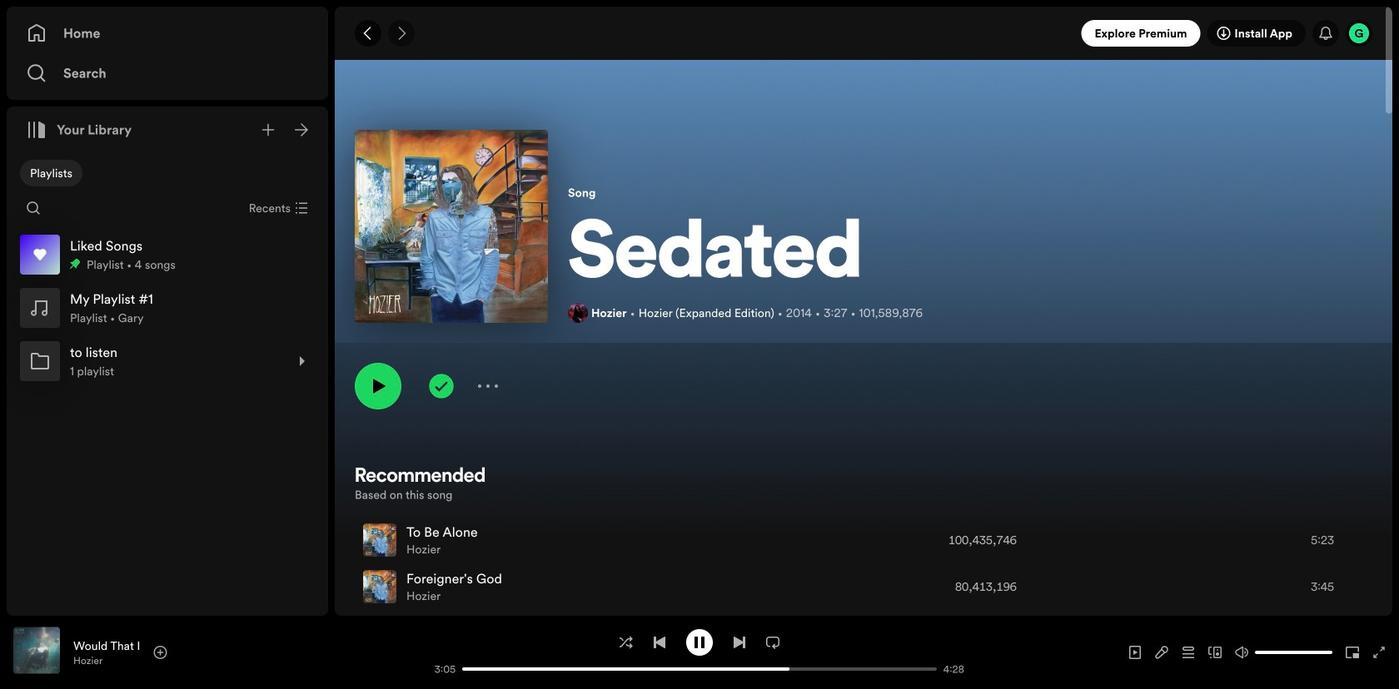 Task type: vqa. For each thing, say whether or not it's contained in the screenshot.
On corresponding to Lovin On Me E
no



Task type: locate. For each thing, give the bounding box(es) containing it.
sedated image
[[355, 130, 548, 323]]

None search field
[[20, 195, 47, 222]]

pause image
[[693, 636, 706, 650]]

Recents, List view field
[[236, 195, 318, 222]]

main element
[[7, 7, 328, 616]]

Enable repeat checkbox
[[760, 630, 786, 656]]

1 group from the top
[[13, 228, 322, 282]]

player controls element
[[316, 630, 977, 677]]

cell
[[363, 518, 919, 563], [363, 565, 919, 610], [370, 611, 919, 656], [933, 611, 1207, 656], [1221, 611, 1358, 656]]

previous image
[[653, 636, 666, 650]]

what's new image
[[1320, 27, 1333, 40]]

None checkbox
[[20, 160, 82, 187]]

connect to a device image
[[1209, 646, 1222, 660]]

group
[[13, 228, 322, 282], [13, 282, 322, 335], [13, 335, 322, 388]]

none checkbox inside main element
[[20, 160, 82, 187]]



Task type: describe. For each thing, give the bounding box(es) containing it.
2 group from the top
[[13, 282, 322, 335]]

enable shuffle image
[[620, 636, 633, 650]]

enable repeat image
[[766, 636, 780, 650]]

go forward image
[[395, 27, 408, 40]]

hozier image
[[568, 303, 588, 323]]

none search field inside main element
[[20, 195, 47, 222]]

search in your library image
[[27, 202, 40, 215]]

now playing: would that i by hozier footer
[[13, 628, 423, 679]]

3 group from the top
[[13, 335, 322, 388]]

top bar and user menu element
[[335, 7, 1393, 60]]

volume high image
[[1235, 646, 1249, 660]]

go back image
[[362, 27, 375, 40]]

next image
[[733, 636, 746, 650]]

now playing view image
[[39, 635, 52, 648]]



